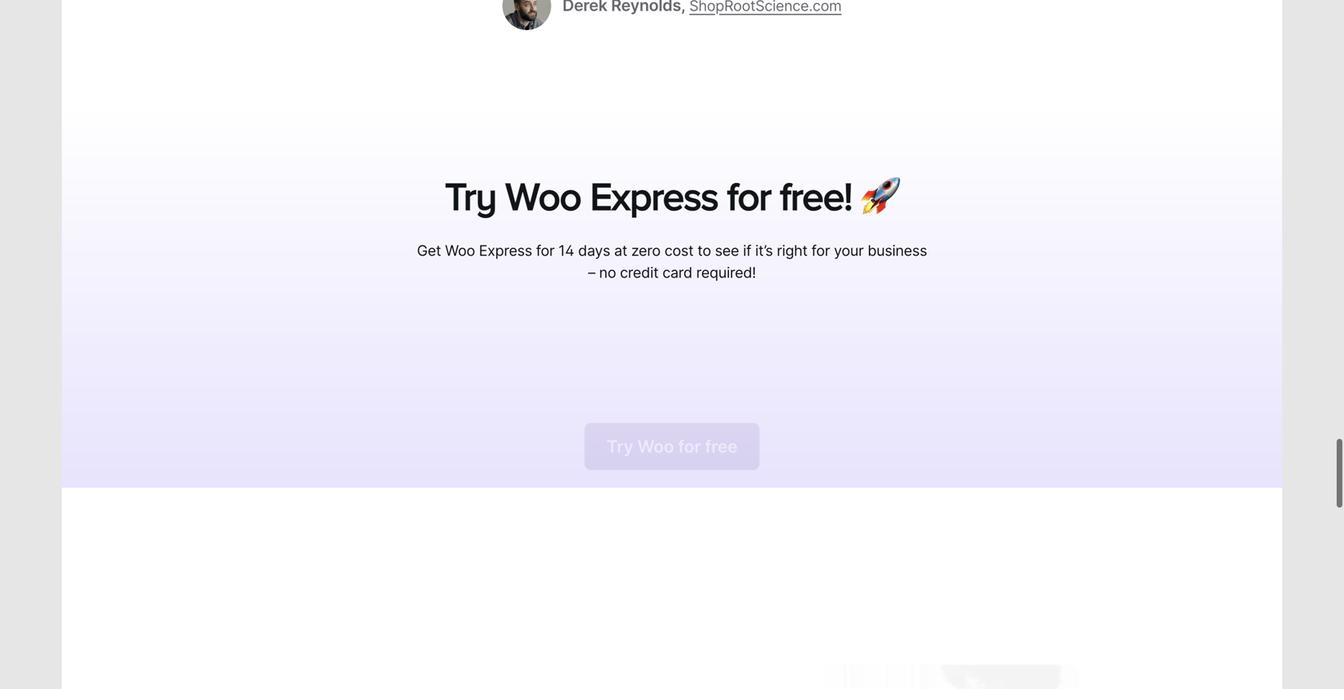 Task type: locate. For each thing, give the bounding box(es) containing it.
–
[[588, 264, 596, 282]]

try
[[445, 174, 497, 218], [607, 413, 634, 434]]

woo up 14
[[506, 174, 581, 218]]

1 vertical spatial express
[[479, 242, 532, 260]]

0 horizontal spatial express
[[479, 242, 532, 260]]

express
[[590, 174, 718, 218], [479, 242, 532, 260]]

1 horizontal spatial try
[[607, 413, 634, 434]]

woo left free in the bottom right of the page
[[638, 413, 674, 434]]

at
[[614, 242, 628, 260]]

1 horizontal spatial woo
[[506, 174, 581, 218]]

2 horizontal spatial woo
[[638, 413, 674, 434]]

express for 14
[[479, 242, 532, 260]]

for
[[728, 174, 771, 218], [536, 242, 555, 260], [812, 242, 830, 260], [678, 413, 701, 434]]

express inside get woo express for 14 days at zero cost to see if it's right for your business – no credit card required!
[[479, 242, 532, 260]]

to
[[698, 242, 711, 260]]

1 vertical spatial try
[[607, 413, 634, 434]]

get
[[417, 242, 441, 260]]

try woo for free
[[607, 413, 738, 434]]

cost
[[665, 242, 694, 260]]

1 horizontal spatial express
[[590, 174, 718, 218]]

free!
[[780, 174, 853, 218]]

express left 14
[[479, 242, 532, 260]]

1 vertical spatial woo
[[445, 242, 475, 260]]

0 horizontal spatial try
[[445, 174, 497, 218]]

it's
[[756, 242, 773, 260]]

woo inside get woo express for 14 days at zero cost to see if it's right for your business – no credit card required!
[[445, 242, 475, 260]]

try for try woo express for free! 🚀
[[445, 174, 497, 218]]

credit
[[620, 264, 659, 282]]

express up zero in the top of the page
[[590, 174, 718, 218]]

try for try woo for free
[[607, 413, 634, 434]]

for left free in the bottom right of the page
[[678, 413, 701, 434]]

0 vertical spatial try
[[445, 174, 497, 218]]

get woo express for 14 days at zero cost to see if it's right for your business – no credit card required!
[[417, 242, 928, 282]]

0 horizontal spatial woo
[[445, 242, 475, 260]]

express for free!
[[590, 174, 718, 218]]

0 vertical spatial express
[[590, 174, 718, 218]]

woo for get woo express for 14 days at zero cost to see if it's right for your business – no credit card required!
[[445, 242, 475, 260]]

no
[[599, 264, 616, 282]]

0 vertical spatial woo
[[506, 174, 581, 218]]

woo
[[506, 174, 581, 218], [445, 242, 475, 260], [638, 413, 674, 434]]

required!
[[697, 264, 756, 282]]

for up if
[[728, 174, 771, 218]]

right
[[777, 242, 808, 260]]

woo right get
[[445, 242, 475, 260]]

2 vertical spatial woo
[[638, 413, 674, 434]]



Task type: vqa. For each thing, say whether or not it's contained in the screenshot.
WOO to the middle
yes



Task type: describe. For each thing, give the bounding box(es) containing it.
card
[[663, 264, 693, 282]]

for left your
[[812, 242, 830, 260]]

for inside "try woo for free" link
[[678, 413, 701, 434]]

🚀
[[862, 174, 900, 218]]

zero
[[632, 242, 661, 260]]

days
[[579, 242, 611, 260]]

woo for try woo for free
[[638, 413, 674, 434]]

woo for try woo express for free! 🚀
[[506, 174, 581, 218]]

if
[[743, 242, 752, 260]]

14
[[559, 242, 575, 260]]

try woo express for free! 🚀
[[445, 174, 900, 218]]

try woo for free link
[[585, 400, 760, 447]]

for left 14
[[536, 242, 555, 260]]

your
[[834, 242, 864, 260]]

free
[[705, 413, 738, 434]]

see
[[715, 242, 739, 260]]

business
[[868, 242, 928, 260]]



